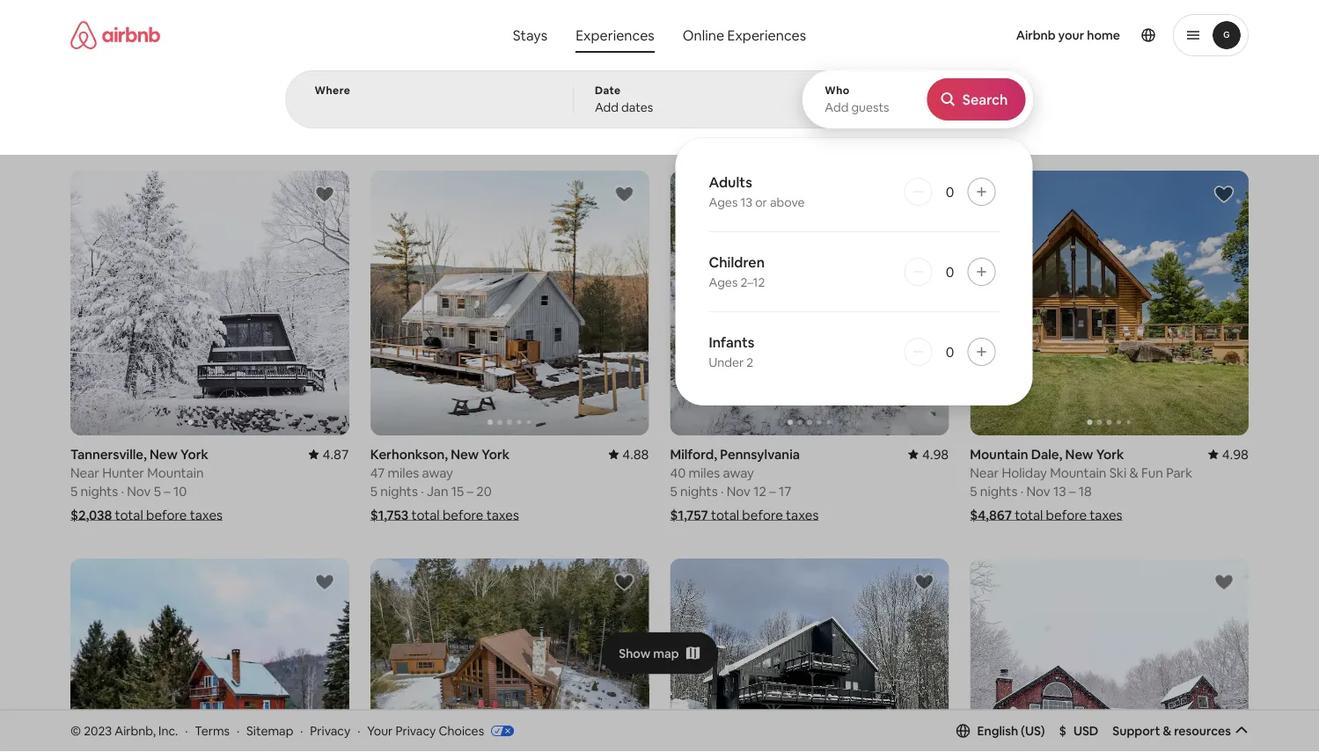 Task type: vqa. For each thing, say whether or not it's contained in the screenshot.
ample
no



Task type: describe. For each thing, give the bounding box(es) containing it.
show
[[619, 646, 651, 662]]

dates
[[622, 99, 654, 115]]

total inside kerhonkson, new york 47 miles away 5 nights · jan 15 – 20 $1,753 total before taxes
[[412, 507, 440, 524]]

10
[[173, 483, 187, 500]]

· inside mountain dale, new york near holiday mountain ski & fun park 5 nights · nov 13 – 18 $4,867 total before taxes
[[1021, 483, 1024, 500]]

total inside "milford, pennsylvania 40 miles away 5 nights · nov 12 – 17 $1,757 total before taxes"
[[711, 507, 740, 524]]

– inside kerhonkson, new york 47 miles away 5 nights · jan 15 – 20 $1,753 total before taxes
[[467, 483, 474, 500]]

golfing
[[832, 130, 869, 144]]

©
[[70, 723, 81, 739]]

english
[[978, 724, 1019, 739]]

choices
[[439, 723, 484, 739]]

2 experiences from the left
[[728, 26, 807, 44]]

taxes inside "milford, pennsylvania 40 miles away 5 nights · nov 12 – 17 $1,757 total before taxes"
[[786, 507, 819, 524]]

add to wishlist: tannersville, new york image
[[314, 184, 335, 205]]

17
[[779, 483, 792, 500]]

· right 'inc.'
[[185, 723, 188, 739]]

12
[[754, 483, 767, 500]]

your
[[367, 723, 393, 739]]

kerhonkson,
[[370, 446, 448, 463]]

2 add to wishlist: jewett, new york image from the left
[[914, 572, 935, 593]]

nights inside tannersville, new york near hunter mountain 5 nights · nov 5 – 10 $2,038 total before taxes
[[81, 483, 118, 500]]

4.88
[[623, 446, 649, 463]]

fun
[[1142, 464, 1164, 482]]

20
[[477, 483, 492, 500]]

online
[[683, 26, 725, 44]]

– inside tannersville, new york near hunter mountain 5 nights · nov 5 – 10 $2,038 total before taxes
[[164, 483, 171, 500]]

your
[[1059, 27, 1085, 43]]

above
[[770, 195, 805, 210]]

$ usd
[[1060, 724, 1099, 739]]

miles inside kerhonkson, new york 47 miles away 5 nights · jan 15 – 20 $1,753 total before taxes
[[388, 464, 419, 482]]

before inside "milford, pennsylvania 40 miles away 5 nights · nov 12 – 17 $1,757 total before taxes"
[[743, 507, 783, 524]]

stays button
[[499, 18, 562, 53]]

support
[[1113, 724, 1161, 739]]

total inside mountain dale, new york near holiday mountain ski & fun park 5 nights · nov 13 – 18 $4,867 total before taxes
[[1015, 507, 1044, 524]]

0 for infants
[[946, 343, 955, 361]]

5 inside mountain dale, new york near holiday mountain ski & fun park 5 nights · nov 13 – 18 $4,867 total before taxes
[[971, 483, 978, 500]]

huts
[[514, 130, 536, 144]]

4.98 out of 5 average rating image
[[1209, 446, 1249, 463]]

adults
[[709, 173, 753, 191]]

tannersville, new york near hunter mountain 5 nights · nov 5 – 10 $2,038 total before taxes
[[70, 446, 223, 524]]

online experiences link
[[669, 18, 821, 53]]

park
[[1167, 464, 1193, 482]]

under
[[709, 355, 744, 371]]

add to wishlist: kerhonkson, new york image
[[614, 184, 635, 205]]

nights inside "milford, pennsylvania 40 miles away 5 nights · nov 12 – 17 $1,757 total before taxes"
[[681, 483, 718, 500]]

miles inside "milford, pennsylvania 40 miles away 5 nights · nov 12 – 17 $1,757 total before taxes"
[[689, 464, 720, 482]]

$2,038
[[70, 507, 112, 524]]

ages for children
[[709, 275, 738, 291]]

· right terms link
[[237, 723, 240, 739]]

sitemap
[[247, 723, 294, 739]]

guests
[[852, 99, 890, 115]]

13 inside mountain dale, new york near holiday mountain ski & fun park 5 nights · nov 13 – 18 $4,867 total before taxes
[[1054, 483, 1067, 500]]

tannersville,
[[70, 446, 147, 463]]

away inside kerhonkson, new york 47 miles away 5 nights · jan 15 – 20 $1,753 total before taxes
[[422, 464, 453, 482]]

york for kerhonkson, new york
[[482, 446, 510, 463]]

terms · sitemap · privacy ·
[[195, 723, 360, 739]]

0 for children
[[946, 263, 955, 281]]

nights inside kerhonkson, new york 47 miles away 5 nights · jan 15 – 20 $1,753 total before taxes
[[381, 483, 418, 500]]

your privacy choices
[[367, 723, 484, 739]]

mountain inside tannersville, new york near hunter mountain 5 nights · nov 5 – 10 $2,038 total before taxes
[[147, 464, 204, 482]]

infants
[[709, 333, 755, 351]]

5 inside kerhonkson, new york 47 miles away 5 nights · jan 15 – 20 $1,753 total before taxes
[[370, 483, 378, 500]]

kerhonkson, new york 47 miles away 5 nights · jan 15 – 20 $1,753 total before taxes
[[370, 446, 519, 524]]

before inside mountain dale, new york near holiday mountain ski & fun park 5 nights · nov 13 – 18 $4,867 total before taxes
[[1047, 507, 1087, 524]]

2023
[[84, 723, 112, 739]]

experiences tab panel
[[286, 70, 1034, 406]]

shepherd's
[[457, 130, 512, 144]]

nov inside tannersville, new york near hunter mountain 5 nights · nov 5 – 10 $2,038 total before taxes
[[127, 483, 151, 500]]

who add guests
[[825, 84, 890, 115]]

add for add dates
[[595, 99, 619, 115]]

airbnb your home
[[1017, 27, 1121, 43]]

dale,
[[1032, 446, 1063, 463]]

group containing shepherd's huts
[[70, 88, 953, 157]]

english (us) button
[[957, 724, 1046, 739]]

airbnb,
[[115, 723, 156, 739]]

add to wishlist: milford, pennsylvania image
[[914, 184, 935, 205]]

18
[[1079, 483, 1092, 500]]

date
[[595, 84, 621, 97]]

near inside mountain dale, new york near holiday mountain ski & fun park 5 nights · nov 13 – 18 $4,867 total before taxes
[[971, 464, 1000, 482]]

terms link
[[195, 723, 230, 739]]

1 horizontal spatial mountain
[[971, 446, 1029, 463]]

47
[[370, 464, 385, 482]]

shepherd's huts
[[457, 130, 536, 144]]

show map button
[[602, 633, 718, 675]]

4.98 for milford, pennsylvania 40 miles away 5 nights · nov 12 – 17 $1,757 total before taxes
[[923, 446, 949, 463]]

map
[[654, 646, 679, 662]]

jan
[[427, 483, 449, 500]]

holiday
[[1002, 464, 1048, 482]]

inc.
[[159, 723, 178, 739]]

show map
[[619, 646, 679, 662]]

experiences inside button
[[576, 26, 655, 44]]

milford,
[[670, 446, 718, 463]]

· inside tannersville, new york near hunter mountain 5 nights · nov 5 – 10 $2,038 total before taxes
[[121, 483, 124, 500]]

york inside mountain dale, new york near holiday mountain ski & fun park 5 nights · nov 13 – 18 $4,867 total before taxes
[[1097, 446, 1125, 463]]

ages for adults
[[709, 195, 738, 210]]

· left your
[[358, 723, 360, 739]]

mountain dale, new york near holiday mountain ski & fun park 5 nights · nov 13 – 18 $4,867 total before taxes
[[971, 446, 1193, 524]]

1 add to wishlist: jewett, new york image from the left
[[614, 572, 635, 593]]

milford, pennsylvania 40 miles away 5 nights · nov 12 – 17 $1,757 total before taxes
[[670, 446, 819, 524]]



Task type: locate. For each thing, give the bounding box(es) containing it.
3 – from the left
[[770, 483, 776, 500]]

$1,753
[[370, 507, 409, 524]]

mountain up holiday
[[971, 446, 1029, 463]]

1 horizontal spatial &
[[1163, 724, 1172, 739]]

0 horizontal spatial miles
[[388, 464, 419, 482]]

1 add from the left
[[595, 99, 619, 115]]

0
[[946, 183, 955, 201], [946, 263, 955, 281], [946, 343, 955, 361]]

add to wishlist: windham, new york image
[[1214, 572, 1235, 593]]

usd
[[1074, 724, 1099, 739]]

taxes inside mountain dale, new york near holiday mountain ski & fun park 5 nights · nov 13 – 18 $4,867 total before taxes
[[1090, 507, 1123, 524]]

near
[[70, 464, 99, 482], [971, 464, 1000, 482]]

nov down the hunter
[[127, 483, 151, 500]]

nov inside mountain dale, new york near holiday mountain ski & fun park 5 nights · nov 13 – 18 $4,867 total before taxes
[[1027, 483, 1051, 500]]

support & resources button
[[1113, 724, 1249, 739]]

0 vertical spatial ages
[[709, 195, 738, 210]]

5
[[70, 483, 78, 500], [154, 483, 161, 500], [370, 483, 378, 500], [670, 483, 678, 500], [971, 483, 978, 500]]

ages
[[709, 195, 738, 210], [709, 275, 738, 291]]

0 horizontal spatial new
[[150, 446, 178, 463]]

york up ski
[[1097, 446, 1125, 463]]

ages down children
[[709, 275, 738, 291]]

total
[[115, 507, 143, 524], [412, 507, 440, 524], [711, 507, 740, 524], [1015, 507, 1044, 524]]

york inside kerhonkson, new york 47 miles away 5 nights · jan 15 – 20 $1,753 total before taxes
[[482, 446, 510, 463]]

· inside "milford, pennsylvania 40 miles away 5 nights · nov 12 – 17 $1,757 total before taxes"
[[721, 483, 724, 500]]

2 away from the left
[[723, 464, 754, 482]]

profile element
[[836, 0, 1249, 70]]

4.98
[[923, 446, 949, 463], [1223, 446, 1249, 463]]

privacy link
[[310, 723, 351, 739]]

1 – from the left
[[164, 483, 171, 500]]

add
[[595, 99, 619, 115], [825, 99, 849, 115]]

new inside tannersville, new york near hunter mountain 5 nights · nov 5 – 10 $2,038 total before taxes
[[150, 446, 178, 463]]

before down '15'
[[443, 507, 484, 524]]

1 near from the left
[[70, 464, 99, 482]]

1 vertical spatial ages
[[709, 275, 738, 291]]

1 0 from the top
[[946, 183, 955, 201]]

who
[[825, 84, 850, 97]]

1 total from the left
[[115, 507, 143, 524]]

nov inside "milford, pennsylvania 40 miles away 5 nights · nov 12 – 17 $1,757 total before taxes"
[[727, 483, 751, 500]]

stays
[[513, 26, 548, 44]]

privacy
[[310, 723, 351, 739], [396, 723, 436, 739]]

1 horizontal spatial add to wishlist: jewett, new york image
[[914, 572, 935, 593]]

3 5 from the left
[[370, 483, 378, 500]]

1 ages from the top
[[709, 195, 738, 210]]

english (us)
[[978, 724, 1046, 739]]

0 horizontal spatial privacy
[[310, 723, 351, 739]]

experiences up the date
[[576, 26, 655, 44]]

none search field containing stays
[[286, 0, 1034, 406]]

before down 12
[[743, 507, 783, 524]]

add down the date
[[595, 99, 619, 115]]

privacy right your
[[396, 723, 436, 739]]

nights up $4,867
[[981, 483, 1018, 500]]

or
[[756, 195, 768, 210]]

3 nights from the left
[[681, 483, 718, 500]]

windmills
[[671, 130, 720, 144]]

new inside kerhonkson, new york 47 miles away 5 nights · jan 15 – 20 $1,753 total before taxes
[[451, 446, 479, 463]]

15
[[451, 483, 464, 500]]

new up 10
[[150, 446, 178, 463]]

2–12
[[741, 275, 765, 291]]

3 before from the left
[[743, 507, 783, 524]]

2 miles from the left
[[689, 464, 720, 482]]

new for mountain
[[150, 446, 178, 463]]

adults ages 13 or above
[[709, 173, 805, 210]]

2 before from the left
[[443, 507, 484, 524]]

support & resources
[[1113, 724, 1232, 739]]

1 horizontal spatial 4.98
[[1223, 446, 1249, 463]]

0 horizontal spatial york
[[181, 446, 209, 463]]

resources
[[1175, 724, 1232, 739]]

2 5 from the left
[[154, 483, 161, 500]]

away inside "milford, pennsylvania 40 miles away 5 nights · nov 12 – 17 $1,757 total before taxes"
[[723, 464, 754, 482]]

$
[[1060, 724, 1067, 739]]

new right dale,
[[1066, 446, 1094, 463]]

3 york from the left
[[1097, 446, 1125, 463]]

experiences right online
[[728, 26, 807, 44]]

2 4.98 from the left
[[1223, 446, 1249, 463]]

2 add from the left
[[825, 99, 849, 115]]

1 horizontal spatial privacy
[[396, 723, 436, 739]]

1 horizontal spatial experiences
[[728, 26, 807, 44]]

(us)
[[1021, 724, 1046, 739]]

1 horizontal spatial nov
[[727, 483, 751, 500]]

hunter
[[102, 464, 144, 482]]

4.87
[[323, 446, 349, 463]]

5 5 from the left
[[971, 483, 978, 500]]

3 total from the left
[[711, 507, 740, 524]]

children ages 2–12
[[709, 253, 765, 291]]

4 nights from the left
[[981, 483, 1018, 500]]

mountain
[[971, 446, 1029, 463], [147, 464, 204, 482], [1051, 464, 1107, 482]]

· down the hunter
[[121, 483, 124, 500]]

– inside "milford, pennsylvania 40 miles away 5 nights · nov 12 – 17 $1,757 total before taxes"
[[770, 483, 776, 500]]

add for add guests
[[825, 99, 849, 115]]

near inside tannersville, new york near hunter mountain 5 nights · nov 5 – 10 $2,038 total before taxes
[[70, 464, 99, 482]]

–
[[164, 483, 171, 500], [467, 483, 474, 500], [770, 483, 776, 500], [1070, 483, 1076, 500]]

total right $4,867
[[1015, 507, 1044, 524]]

1 away from the left
[[422, 464, 453, 482]]

2 vertical spatial 0
[[946, 343, 955, 361]]

taxes inside kerhonkson, new york 47 miles away 5 nights · jan 15 – 20 $1,753 total before taxes
[[487, 507, 519, 524]]

1 4.98 from the left
[[923, 446, 949, 463]]

3 new from the left
[[1066, 446, 1094, 463]]

2 horizontal spatial nov
[[1027, 483, 1051, 500]]

away up jan
[[422, 464, 453, 482]]

1 vertical spatial 13
[[1054, 483, 1067, 500]]

york
[[181, 446, 209, 463], [482, 446, 510, 463], [1097, 446, 1125, 463]]

trulli
[[761, 130, 785, 144]]

4 total from the left
[[1015, 507, 1044, 524]]

nights up the $2,038
[[81, 483, 118, 500]]

· left jan
[[421, 483, 424, 500]]

total right $1,757 at the bottom
[[711, 507, 740, 524]]

add to wishlist: windham, new york image
[[314, 572, 335, 593]]

terms
[[195, 723, 230, 739]]

nights inside mountain dale, new york near holiday mountain ski & fun park 5 nights · nov 13 – 18 $4,867 total before taxes
[[981, 483, 1018, 500]]

1 horizontal spatial york
[[482, 446, 510, 463]]

children
[[709, 253, 765, 271]]

$1,757
[[670, 507, 709, 524]]

· left privacy link at the bottom
[[300, 723, 303, 739]]

2 horizontal spatial mountain
[[1051, 464, 1107, 482]]

new
[[150, 446, 178, 463], [451, 446, 479, 463], [1066, 446, 1094, 463]]

1 new from the left
[[150, 446, 178, 463]]

0 horizontal spatial nov
[[127, 483, 151, 500]]

nights
[[81, 483, 118, 500], [381, 483, 418, 500], [681, 483, 718, 500], [981, 483, 1018, 500]]

add to wishlist: mountain dale, new york image
[[1214, 184, 1235, 205]]

add inside the date add dates
[[595, 99, 619, 115]]

& right support at the bottom
[[1163, 724, 1172, 739]]

13
[[741, 195, 753, 210], [1054, 483, 1067, 500]]

1 5 from the left
[[70, 483, 78, 500]]

0 horizontal spatial mountain
[[147, 464, 204, 482]]

5 up the $2,038
[[70, 483, 78, 500]]

& inside mountain dale, new york near holiday mountain ski & fun park 5 nights · nov 13 – 18 $4,867 total before taxes
[[1130, 464, 1139, 482]]

online experiences
[[683, 26, 807, 44]]

before down 18 on the bottom of the page
[[1047, 507, 1087, 524]]

miles down the milford,
[[689, 464, 720, 482]]

ages inside adults ages 13 or above
[[709, 195, 738, 210]]

add down who
[[825, 99, 849, 115]]

1 horizontal spatial near
[[971, 464, 1000, 482]]

miles down kerhonkson,
[[388, 464, 419, 482]]

5 down the 40
[[670, 483, 678, 500]]

york for tannersville, new york
[[181, 446, 209, 463]]

&
[[1130, 464, 1139, 482], [1163, 724, 1172, 739]]

0 horizontal spatial add to wishlist: jewett, new york image
[[614, 572, 635, 593]]

taxes inside tannersville, new york near hunter mountain 5 nights · nov 5 – 10 $2,038 total before taxes
[[190, 507, 223, 524]]

near down tannersville, at the bottom left of page
[[70, 464, 99, 482]]

3 nov from the left
[[1027, 483, 1051, 500]]

group
[[70, 88, 953, 157], [70, 171, 349, 436], [370, 171, 649, 436], [670, 171, 949, 436], [971, 171, 1249, 436], [70, 559, 349, 753], [370, 559, 649, 753], [670, 559, 949, 753], [971, 559, 1249, 753]]

privacy left your
[[310, 723, 351, 739]]

0 vertical spatial 13
[[741, 195, 753, 210]]

0 horizontal spatial add
[[595, 99, 619, 115]]

experiences
[[576, 26, 655, 44], [728, 26, 807, 44]]

1 experiences from the left
[[576, 26, 655, 44]]

pennsylvania
[[721, 446, 800, 463]]

3 0 from the top
[[946, 343, 955, 361]]

ski
[[1110, 464, 1127, 482]]

nights up $1,753
[[381, 483, 418, 500]]

total down jan
[[412, 507, 440, 524]]

before inside kerhonkson, new york 47 miles away 5 nights · jan 15 – 20 $1,753 total before taxes
[[443, 507, 484, 524]]

2 new from the left
[[451, 446, 479, 463]]

1 taxes from the left
[[190, 507, 223, 524]]

– left 18 on the bottom of the page
[[1070, 483, 1076, 500]]

· inside kerhonkson, new york 47 miles away 5 nights · jan 15 – 20 $1,753 total before taxes
[[421, 483, 424, 500]]

york up 10
[[181, 446, 209, 463]]

5 down 47
[[370, 483, 378, 500]]

0 horizontal spatial &
[[1130, 464, 1139, 482]]

$4,867
[[971, 507, 1013, 524]]

your privacy choices link
[[367, 723, 514, 740]]

1 miles from the left
[[388, 464, 419, 482]]

5 inside "milford, pennsylvania 40 miles away 5 nights · nov 12 – 17 $1,757 total before taxes"
[[670, 483, 678, 500]]

1 vertical spatial &
[[1163, 724, 1172, 739]]

5 left 10
[[154, 483, 161, 500]]

40
[[670, 464, 686, 482]]

ages inside children ages 2–12
[[709, 275, 738, 291]]

1 horizontal spatial away
[[723, 464, 754, 482]]

2 horizontal spatial york
[[1097, 446, 1125, 463]]

mountain up 10
[[147, 464, 204, 482]]

york inside tannersville, new york near hunter mountain 5 nights · nov 5 – 10 $2,038 total before taxes
[[181, 446, 209, 463]]

where
[[315, 84, 351, 97]]

2 nov from the left
[[727, 483, 751, 500]]

1 horizontal spatial miles
[[689, 464, 720, 482]]

total right the $2,038
[[115, 507, 143, 524]]

0 for adults
[[946, 183, 955, 201]]

13 left or
[[741, 195, 753, 210]]

2 nights from the left
[[381, 483, 418, 500]]

home
[[1088, 27, 1121, 43]]

2 ages from the top
[[709, 275, 738, 291]]

away up 12
[[723, 464, 754, 482]]

– inside mountain dale, new york near holiday mountain ski & fun park 5 nights · nov 13 – 18 $4,867 total before taxes
[[1070, 483, 1076, 500]]

– left 17
[[770, 483, 776, 500]]

1 nights from the left
[[81, 483, 118, 500]]

2 0 from the top
[[946, 263, 955, 281]]

0 horizontal spatial away
[[422, 464, 453, 482]]

1 york from the left
[[181, 446, 209, 463]]

airbnb your home link
[[1006, 17, 1131, 54]]

0 horizontal spatial near
[[70, 464, 99, 482]]

sitemap link
[[247, 723, 294, 739]]

4 5 from the left
[[670, 483, 678, 500]]

4.88 out of 5 average rating image
[[609, 446, 649, 463]]

add to wishlist: jewett, new york image
[[614, 572, 635, 593], [914, 572, 935, 593]]

0 horizontal spatial experiences
[[576, 26, 655, 44]]

york up 20
[[482, 446, 510, 463]]

2 total from the left
[[412, 507, 440, 524]]

nov down holiday
[[1027, 483, 1051, 500]]

2
[[747, 355, 754, 371]]

nights up $1,757 at the bottom
[[681, 483, 718, 500]]

infants under 2
[[709, 333, 755, 371]]

0 horizontal spatial 13
[[741, 195, 753, 210]]

2 – from the left
[[467, 483, 474, 500]]

– left 10
[[164, 483, 171, 500]]

total inside tannersville, new york near hunter mountain 5 nights · nov 5 – 10 $2,038 total before taxes
[[115, 507, 143, 524]]

what can we help you find? tab list
[[499, 18, 669, 53]]

nov left 12
[[727, 483, 751, 500]]

2 york from the left
[[482, 446, 510, 463]]

· down holiday
[[1021, 483, 1024, 500]]

5 up $4,867
[[971, 483, 978, 500]]

1 before from the left
[[146, 507, 187, 524]]

1 nov from the left
[[127, 483, 151, 500]]

· left 12
[[721, 483, 724, 500]]

4.98 out of 5 average rating image
[[909, 446, 949, 463]]

1 horizontal spatial add
[[825, 99, 849, 115]]

– right '15'
[[467, 483, 474, 500]]

& right ski
[[1130, 464, 1139, 482]]

2 privacy from the left
[[396, 723, 436, 739]]

4 taxes from the left
[[1090, 507, 1123, 524]]

new up '15'
[[451, 446, 479, 463]]

airbnb
[[1017, 27, 1056, 43]]

13 left 18 on the bottom of the page
[[1054, 483, 1067, 500]]

0 horizontal spatial 4.98
[[923, 446, 949, 463]]

nov
[[127, 483, 151, 500], [727, 483, 751, 500], [1027, 483, 1051, 500]]

before down 10
[[146, 507, 187, 524]]

4 before from the left
[[1047, 507, 1087, 524]]

new for away
[[451, 446, 479, 463]]

2 taxes from the left
[[487, 507, 519, 524]]

0 vertical spatial 0
[[946, 183, 955, 201]]

1 horizontal spatial new
[[451, 446, 479, 463]]

mountain up 18 on the bottom of the page
[[1051, 464, 1107, 482]]

near left holiday
[[971, 464, 1000, 482]]

dammusi
[[905, 130, 952, 144]]

0 vertical spatial &
[[1130, 464, 1139, 482]]

ages down adults
[[709, 195, 738, 210]]

1 vertical spatial 0
[[946, 263, 955, 281]]

new inside mountain dale, new york near holiday mountain ski & fun park 5 nights · nov 13 – 18 $4,867 total before taxes
[[1066, 446, 1094, 463]]

4.87 out of 5 average rating image
[[309, 446, 349, 463]]

1 horizontal spatial 13
[[1054, 483, 1067, 500]]

13 inside adults ages 13 or above
[[741, 195, 753, 210]]

3 taxes from the left
[[786, 507, 819, 524]]

before inside tannersville, new york near hunter mountain 5 nights · nov 5 – 10 $2,038 total before taxes
[[146, 507, 187, 524]]

date add dates
[[595, 84, 654, 115]]

4 – from the left
[[1070, 483, 1076, 500]]

away
[[422, 464, 453, 482], [723, 464, 754, 482]]

2 near from the left
[[971, 464, 1000, 482]]

1 privacy from the left
[[310, 723, 351, 739]]

experiences button
[[562, 18, 669, 53]]

© 2023 airbnb, inc. ·
[[70, 723, 188, 739]]

display total before taxes switch
[[1203, 112, 1234, 133]]

add inside 'who add guests'
[[825, 99, 849, 115]]

None search field
[[286, 0, 1034, 406]]

2 horizontal spatial new
[[1066, 446, 1094, 463]]

4.98 for mountain dale, new york near holiday mountain ski & fun park 5 nights · nov 13 – 18 $4,867 total before taxes
[[1223, 446, 1249, 463]]



